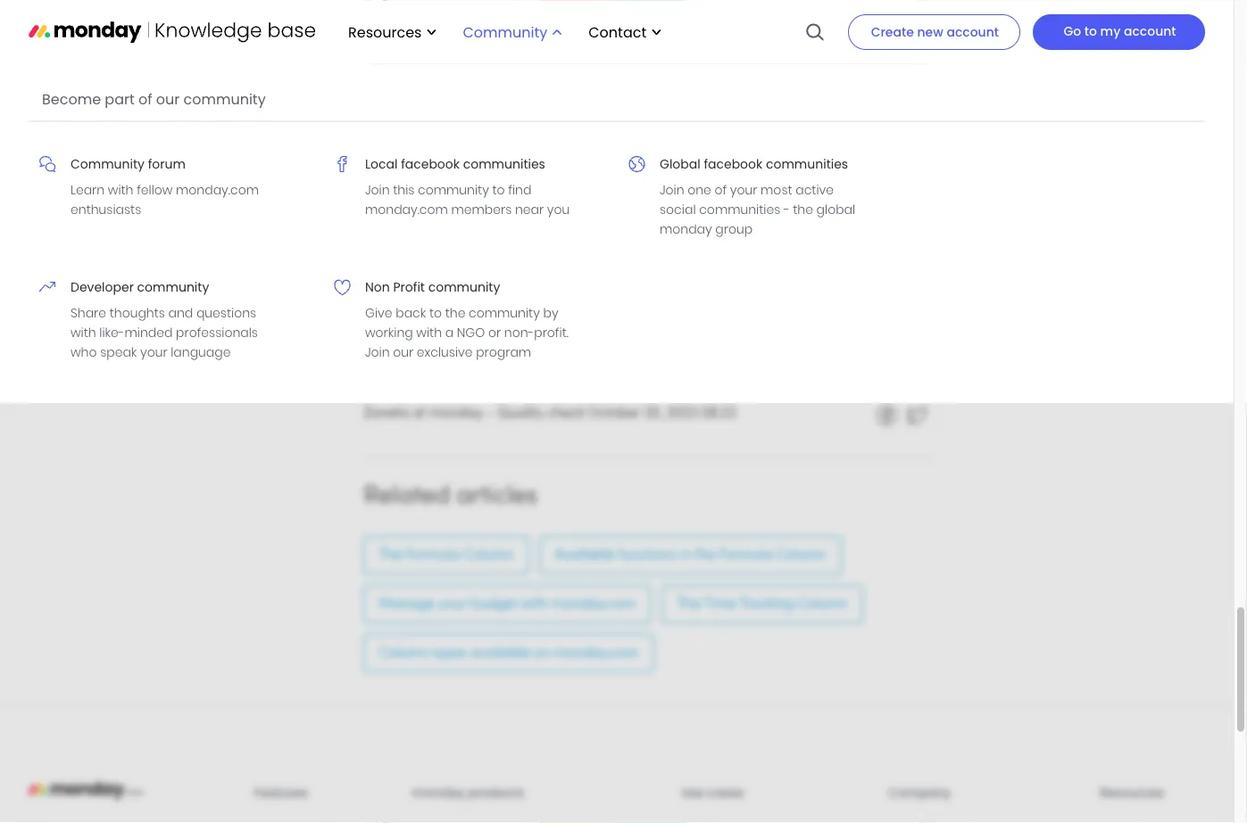Task type: describe. For each thing, give the bounding box(es) containing it.
2 vertical spatial monday
[[412, 784, 465, 802]]

to see how you can manage a budget on monday.com using the numbers column! if you are looking for more complex calculations, such as multiplication, division, etc., check out the possibilities of our formula column
[[363, 99, 885, 163]]

who
[[71, 344, 97, 361]]

near
[[515, 201, 544, 219]]

monday.com inside community forum learn with fellow monday.com enthusiasts
[[176, 182, 259, 199]]

you down give on the top of page
[[375, 331, 398, 345]]

contact
[[588, 22, 647, 42]]

with inside non profit community give back to the community by working with a ngo or non-profit. join our exclusive program
[[416, 324, 442, 342]]

social
[[660, 201, 696, 219]]

right
[[724, 331, 754, 345]]

the time tracking column link
[[662, 585, 863, 624]]

column types available on monday.com link
[[363, 635, 654, 673]]

on inside to see how you can manage a budget on monday.com using the numbers column! if you are looking for more complex calculations, such as multiplication, division, etc., check out the possibilities of our formula column
[[718, 99, 734, 113]]

team
[[687, 331, 720, 345]]

see
[[484, 99, 506, 113]]

zaneta
[[363, 407, 409, 420]]

how
[[510, 99, 537, 113]]

your inside "developer community share thoughts and questions with like-minded professionals who speak your language"
[[140, 344, 167, 361]]

facebook for of
[[704, 156, 763, 173]]

column
[[805, 149, 853, 163]]

search logo image
[[805, 0, 825, 64]]

most
[[761, 182, 792, 199]]

complex
[[653, 124, 708, 138]]

go
[[1064, 22, 1081, 40]]

or
[[488, 324, 501, 342]]

related articles
[[363, 485, 537, 509]]

the inside global facebook communities join one of your most active social communities - the global monday group
[[793, 201, 813, 219]]

if you have any questions, please reach out to our team right
[[363, 331, 757, 345]]

profit.
[[534, 324, 569, 342]]

out inside to see how you can manage a budget on monday.com using the numbers column! if you are looking for more complex calculations, such as multiplication, division, etc., check out the possibilities of our formula column
[[582, 149, 602, 163]]

active
[[796, 182, 834, 199]]

your inside manage your budget with monday.com link
[[438, 598, 467, 611]]

language
[[171, 344, 231, 361]]

main submenu element
[[0, 64, 1234, 497]]

of inside to see how you can manage a budget on monday.com using the numbers column! if you are looking for more complex calculations, such as multiplication, division, etc., check out the possibilities of our formula column
[[707, 149, 719, 163]]

manage your budget with monday.com
[[378, 598, 636, 611]]

go to my account link
[[1033, 14, 1205, 50]]

have
[[402, 331, 434, 345]]

part
[[105, 89, 135, 109]]

join inside non profit community give back to the community by working with a ngo or non-profit. join our exclusive program
[[365, 344, 390, 361]]

global
[[816, 201, 855, 219]]

the inside non profit community give back to the community by working with a ngo or non-profit. join our exclusive program
[[445, 305, 465, 322]]

products
[[468, 784, 524, 802]]

the for the formula column
[[378, 549, 402, 562]]

0 horizontal spatial on
[[534, 647, 550, 660]]

please
[[533, 331, 576, 345]]

features
[[254, 784, 308, 802]]

column inside column types available on monday.com link
[[378, 647, 429, 660]]

one
[[688, 182, 711, 199]]

community for community
[[463, 22, 547, 42]]

our right part
[[156, 89, 180, 109]]

zaneta at monday                          - quality check october 20, 2023 08:23
[[363, 407, 736, 420]]

and for questions
[[168, 305, 193, 322]]

community forum learn with fellow monday.com enthusiasts
[[71, 156, 259, 219]]

etc.,
[[512, 149, 537, 163]]

new
[[917, 23, 943, 41]]

communities up group
[[699, 201, 780, 219]]

column inside 'the time tracking column' link
[[797, 598, 847, 611]]

community list item
[[454, 0, 571, 64]]

non-
[[504, 324, 534, 342]]

our inside non profit community give back to the community by working with a ngo or non-profit. join our exclusive program
[[393, 344, 413, 361]]

at
[[412, 407, 425, 420]]

to right 'go'
[[1084, 22, 1097, 40]]

main element
[[0, 0, 1234, 824]]

0 horizontal spatial -
[[487, 407, 494, 420]]

learn
[[71, 182, 105, 199]]

twitter
[[931, 415, 974, 429]]

08:23
[[701, 407, 736, 420]]

list containing resources
[[0, 0, 1234, 824]]

global facebook communities join one of your most active social communities - the global monday group
[[660, 156, 855, 238]]

multiplication,
[[363, 149, 453, 163]]

time
[[704, 598, 736, 611]]

non profit community give back to the community by working with a ngo or non-profit. join our exclusive program
[[365, 279, 569, 361]]

monday.com logo image
[[29, 13, 316, 50]]

can
[[568, 99, 592, 113]]

calculations,
[[712, 124, 791, 138]]

budget inside to see how you can manage a budget on monday.com using the numbers column! if you are looking for more complex calculations, such as multiplication, division, etc., check out the possibilities of our formula column
[[667, 99, 714, 113]]

the right using
[[864, 99, 885, 113]]

join for join this community to find monday.com members near you
[[365, 182, 390, 199]]

resources inside list
[[348, 22, 422, 42]]

- inside global facebook communities join one of your most active social communities - the global monday group
[[784, 201, 790, 219]]

available for 24/7
[[833, 331, 893, 345]]

monday inside global facebook communities join one of your most active social communities - the global monday group
[[660, 221, 712, 238]]

the for the time tracking column
[[677, 598, 701, 611]]

for
[[594, 124, 612, 138]]

to inside the local facebook communities join this community to find monday.com members near you
[[492, 182, 505, 199]]

1 vertical spatial check
[[547, 407, 584, 420]]

community up the ngo
[[428, 279, 500, 296]]

with inside "developer community share thoughts and questions with like-minded professionals who speak your language"
[[71, 324, 96, 342]]

such
[[795, 124, 824, 138]]

possibilities
[[630, 149, 703, 163]]

local
[[365, 156, 398, 173]]

numbers
[[363, 124, 421, 138]]

manage
[[378, 598, 434, 611]]

cases
[[707, 784, 744, 802]]

monday logo image
[[29, 776, 143, 805]]

of inside global facebook communities join one of your most active social communities - the global monday group
[[715, 182, 727, 199]]

forum
[[148, 156, 186, 173]]

looking
[[544, 124, 590, 138]]

types
[[432, 647, 467, 660]]

communities for find
[[463, 156, 545, 173]]

enthusiasts
[[71, 201, 141, 219]]

this
[[393, 182, 415, 199]]

by
[[543, 305, 558, 322]]

more
[[615, 124, 650, 138]]

using
[[826, 99, 860, 113]]

column types available on monday.com
[[378, 647, 639, 660]]

as
[[828, 124, 843, 138]]

any
[[438, 331, 462, 345]]

company
[[889, 784, 951, 802]]

fellow
[[137, 182, 173, 199]]

articles
[[456, 485, 537, 509]]

happy
[[393, 356, 434, 370]]

facebook for community
[[401, 156, 460, 173]]

community inside "developer community share thoughts and questions with like-minded professionals who speak your language"
[[137, 279, 209, 296]]

the down for
[[606, 149, 626, 163]]



Task type: locate. For each thing, give the bounding box(es) containing it.
community up or
[[469, 305, 540, 322]]

0 vertical spatial available
[[833, 331, 893, 345]]

0 horizontal spatial and
[[168, 305, 193, 322]]

with up the exclusive on the left top of page
[[416, 324, 442, 342]]

of right the one in the right of the page
[[715, 182, 727, 199]]

formula down calculations, on the right top of page
[[748, 149, 801, 163]]

with up who
[[71, 324, 96, 342]]

1 horizontal spatial if
[[479, 124, 487, 138]]

developer community share thoughts and questions with like-minded professionals who speak your language
[[71, 279, 258, 361]]

facebook inside the local facebook communities join this community to find monday.com members near you
[[401, 156, 460, 173]]

column up tracking at the right of the page
[[776, 549, 827, 562]]

if
[[479, 124, 487, 138], [363, 331, 371, 345]]

you left can
[[541, 99, 564, 113]]

formula inside to see how you can manage a budget on monday.com using the numbers column! if you are looking for more complex calculations, such as multiplication, division, etc., check out the possibilities of our formula column
[[748, 149, 801, 163]]

- down most
[[784, 201, 790, 219]]

1 vertical spatial budget
[[470, 598, 517, 611]]

community for community forum learn with fellow monday.com enthusiasts
[[71, 156, 145, 173]]

budget up column types available on monday.com
[[470, 598, 517, 611]]

if inside to see how you can manage a budget on monday.com using the numbers column! if you are looking for more complex calculations, such as multiplication, division, etc., check out the possibilities of our formula column
[[479, 124, 487, 138]]

2 vertical spatial your
[[438, 598, 467, 611]]

questions,
[[465, 331, 530, 345]]

formula inside the formula column link
[[406, 549, 460, 562]]

help.
[[454, 356, 485, 370]]

with up 'enthusiasts'
[[108, 182, 133, 199]]

0 horizontal spatial community
[[71, 156, 145, 173]]

monday left products
[[412, 784, 465, 802]]

1 horizontal spatial on
[[718, 99, 734, 113]]

you down the see
[[491, 124, 514, 138]]

you inside the local facebook communities join this community to find monday.com members near you
[[547, 201, 570, 219]]

speak
[[100, 344, 137, 361]]

2 horizontal spatial your
[[730, 182, 757, 199]]

the right in
[[695, 549, 715, 562]]

monday.com
[[738, 99, 822, 113], [176, 182, 259, 199], [365, 201, 448, 219], [551, 598, 636, 611], [554, 647, 639, 660]]

thoughts
[[110, 305, 165, 322]]

0 vertical spatial your
[[730, 182, 757, 199]]

and for happy
[[363, 356, 389, 370]]

to inside non profit community give back to the community by working with a ngo or non-profit. join our exclusive program
[[429, 305, 442, 322]]

0 vertical spatial resources
[[348, 22, 422, 42]]

a
[[655, 99, 664, 113], [445, 324, 454, 342]]

on down the manage your budget with monday.com
[[534, 647, 550, 660]]

0 horizontal spatial your
[[140, 344, 167, 361]]

community inside the local facebook communities join this community to find monday.com members near you
[[418, 182, 489, 199]]

ngo
[[457, 324, 485, 342]]

image_3_1.png image
[[363, 0, 935, 79]]

the up "manage"
[[378, 549, 402, 562]]

communities inside the local facebook communities join this community to find monday.com members near you
[[463, 156, 545, 173]]

to inside . we're available 24/7 and happy to help.
[[438, 356, 450, 370]]

0 vertical spatial -
[[784, 201, 790, 219]]

available
[[555, 549, 614, 562]]

out
[[582, 149, 602, 163], [621, 331, 642, 345]]

1 horizontal spatial -
[[784, 201, 790, 219]]

formula
[[748, 149, 801, 163], [406, 549, 460, 562], [719, 549, 773, 562]]

1 vertical spatial if
[[363, 331, 371, 345]]

1 horizontal spatial resources
[[1100, 784, 1164, 802]]

and inside . we're available 24/7 and happy to help.
[[363, 356, 389, 370]]

to right back
[[429, 305, 442, 322]]

you right near
[[547, 201, 570, 219]]

formula up "manage"
[[406, 549, 460, 562]]

column inside the formula column link
[[463, 549, 514, 562]]

go to my account
[[1064, 22, 1176, 40]]

group
[[715, 221, 753, 238]]

a up the exclusive on the left top of page
[[445, 324, 454, 342]]

1 vertical spatial monday
[[429, 407, 483, 420]]

0 vertical spatial the
[[378, 549, 402, 562]]

0 horizontal spatial a
[[445, 324, 454, 342]]

account right new
[[947, 23, 999, 41]]

budget up complex on the top of page
[[667, 99, 714, 113]]

the up the ngo
[[445, 305, 465, 322]]

join down working
[[365, 344, 390, 361]]

find
[[508, 182, 531, 199]]

community inside list item
[[463, 22, 547, 42]]

0 horizontal spatial budget
[[470, 598, 517, 611]]

0 vertical spatial and
[[168, 305, 193, 322]]

like-
[[99, 324, 125, 342]]

my
[[1100, 22, 1121, 40]]

community link
[[454, 17, 571, 47]]

a up complex on the top of page
[[655, 99, 664, 113]]

communities
[[463, 156, 545, 173], [766, 156, 848, 173], [699, 201, 780, 219]]

our inside to see how you can manage a budget on monday.com using the numbers column! if you are looking for more complex calculations, such as multiplication, division, etc., check out the possibilities of our formula column
[[723, 149, 744, 163]]

profit
[[393, 279, 425, 296]]

related
[[363, 485, 450, 509]]

and
[[168, 305, 193, 322], [363, 356, 389, 370]]

0 vertical spatial community
[[463, 22, 547, 42]]

available down manage your budget with monday.com link
[[471, 647, 530, 660]]

if down give on the top of page
[[363, 331, 371, 345]]

0 vertical spatial budget
[[667, 99, 714, 113]]

account right my
[[1124, 22, 1176, 40]]

join inside the local facebook communities join this community to find monday.com members near you
[[365, 182, 390, 199]]

monday.com inside to see how you can manage a budget on monday.com using the numbers column! if you are looking for more complex calculations, such as multiplication, division, etc., check out the possibilities of our formula column
[[738, 99, 822, 113]]

give
[[365, 305, 392, 322]]

facebook
[[401, 156, 460, 173], [704, 156, 763, 173]]

1 horizontal spatial and
[[363, 356, 389, 370]]

1 vertical spatial your
[[140, 344, 167, 361]]

1 vertical spatial and
[[363, 356, 389, 370]]

your
[[730, 182, 757, 199], [140, 344, 167, 361], [438, 598, 467, 611]]

your left most
[[730, 182, 757, 199]]

we're
[[793, 331, 829, 345]]

available inside . we're available 24/7 and happy to help.
[[833, 331, 893, 345]]

facebook up this
[[401, 156, 460, 173]]

our
[[156, 89, 180, 109], [723, 149, 744, 163], [662, 331, 683, 345], [393, 344, 413, 361]]

facebook inside global facebook communities join one of your most active social communities - the global monday group
[[704, 156, 763, 173]]

1 vertical spatial community
[[71, 156, 145, 173]]

create new account link
[[848, 14, 1020, 50]]

- left quality
[[487, 407, 494, 420]]

to left help. at the left top of page
[[438, 356, 450, 370]]

manage your budget with monday.com link
[[363, 585, 651, 624]]

facebook down calculations, on the right top of page
[[704, 156, 763, 173]]

community down the monday.com logo
[[183, 89, 266, 109]]

available left 24/7 on the top right of the page
[[833, 331, 893, 345]]

2 facebook from the left
[[704, 156, 763, 173]]

contact link
[[580, 17, 670, 47]]

back
[[396, 305, 426, 322]]

our down working
[[393, 344, 413, 361]]

formula up 'the time tracking column'
[[719, 549, 773, 562]]

1 vertical spatial available
[[471, 647, 530, 660]]

0 horizontal spatial out
[[582, 149, 602, 163]]

professionals
[[176, 324, 258, 342]]

1 horizontal spatial facebook
[[704, 156, 763, 173]]

community up "thoughts"
[[137, 279, 209, 296]]

join down local
[[365, 182, 390, 199]]

community inside community forum learn with fellow monday.com enthusiasts
[[71, 156, 145, 173]]

0 vertical spatial of
[[138, 89, 152, 109]]

of right global
[[707, 149, 719, 163]]

1 vertical spatial of
[[707, 149, 719, 163]]

and up minded
[[168, 305, 193, 322]]

check inside to see how you can manage a budget on monday.com using the numbers column! if you are looking for more complex calculations, such as multiplication, division, etc., check out the possibilities of our formula column
[[541, 149, 578, 163]]

0 horizontal spatial if
[[363, 331, 371, 345]]

list
[[0, 0, 1234, 824]]

community up members on the top left of the page
[[418, 182, 489, 199]]

community up the see
[[463, 22, 547, 42]]

non
[[365, 279, 390, 296]]

with inside community forum learn with fellow monday.com enthusiasts
[[108, 182, 133, 199]]

your down minded
[[140, 344, 167, 361]]

1 vertical spatial a
[[445, 324, 454, 342]]

out right reach
[[621, 331, 642, 345]]

and inside "developer community share thoughts and questions with like-minded professionals who speak your language"
[[168, 305, 193, 322]]

local facebook communities join this community to find monday.com members near you
[[365, 156, 570, 219]]

to left find
[[492, 182, 505, 199]]

resources
[[348, 22, 422, 42], [1100, 784, 1164, 802]]

0 horizontal spatial available
[[471, 647, 530, 660]]

division,
[[457, 149, 508, 163]]

1 vertical spatial -
[[487, 407, 494, 420]]

community up learn
[[71, 156, 145, 173]]

communities for most
[[766, 156, 848, 173]]

0 horizontal spatial facebook
[[401, 156, 460, 173]]

check
[[541, 149, 578, 163], [547, 407, 584, 420]]

join for join one of your most active social communities - the global monday group
[[660, 182, 684, 199]]

quality
[[497, 407, 544, 420]]

join up social
[[660, 182, 684, 199]]

formula inside available functions in the formula column link
[[719, 549, 773, 562]]

use
[[681, 784, 704, 802]]

check down looking
[[541, 149, 578, 163]]

1 vertical spatial out
[[621, 331, 642, 345]]

our left team
[[662, 331, 683, 345]]

monday right at
[[429, 407, 483, 420]]

join inside global facebook communities join one of your most active social communities - the global monday group
[[660, 182, 684, 199]]

2 vertical spatial of
[[715, 182, 727, 199]]

column!
[[424, 124, 475, 138]]

your right "manage"
[[438, 598, 467, 611]]

members
[[451, 201, 512, 219]]

are
[[518, 124, 540, 138]]

0 vertical spatial check
[[541, 149, 578, 163]]

manage
[[596, 99, 651, 113]]

become
[[42, 89, 101, 109]]

with up column types available on monday.com
[[521, 598, 548, 611]]

monday products
[[412, 784, 524, 802]]

1 horizontal spatial budget
[[667, 99, 714, 113]]

column up manage your budget with monday.com link
[[463, 549, 514, 562]]

questions
[[196, 305, 256, 322]]

0 vertical spatial on
[[718, 99, 734, 113]]

to left team
[[645, 331, 658, 345]]

a inside non profit community give back to the community by working with a ngo or non-profit. join our exclusive program
[[445, 324, 454, 342]]

and down working
[[363, 356, 389, 370]]

the formula column
[[378, 549, 514, 562]]

0 horizontal spatial resources
[[348, 22, 422, 42]]

1 horizontal spatial account
[[1124, 22, 1176, 40]]

1 horizontal spatial the
[[677, 598, 701, 611]]

check right quality
[[547, 407, 584, 420]]

the formula column link
[[363, 536, 529, 575]]

column inside available functions in the formula column link
[[776, 549, 827, 562]]

to inside to see how you can manage a budget on monday.com using the numbers column! if you are looking for more complex calculations, such as multiplication, division, etc., check out the possibilities of our formula column
[[467, 99, 480, 113]]

on up calculations, on the right top of page
[[718, 99, 734, 113]]

column
[[463, 549, 514, 562], [776, 549, 827, 562], [797, 598, 847, 611], [378, 647, 429, 660]]

1 facebook from the left
[[401, 156, 460, 173]]

the left time
[[677, 598, 701, 611]]

available functions in the formula column
[[555, 549, 827, 562]]

with
[[108, 182, 133, 199], [71, 324, 96, 342], [416, 324, 442, 342], [521, 598, 548, 611]]

0 vertical spatial a
[[655, 99, 664, 113]]

the
[[378, 549, 402, 562], [677, 598, 701, 611]]

0 vertical spatial out
[[582, 149, 602, 163]]

the down active
[[793, 201, 813, 219]]

1 horizontal spatial available
[[833, 331, 893, 345]]

communities up active
[[766, 156, 848, 173]]

if up division,
[[479, 124, 487, 138]]

column left the types on the left bottom of the page
[[378, 647, 429, 660]]

your inside global facebook communities join one of your most active social communities - the global monday group
[[730, 182, 757, 199]]

0 horizontal spatial the
[[378, 549, 402, 562]]

reach
[[580, 331, 617, 345]]

working
[[365, 324, 413, 342]]

october
[[588, 407, 641, 420]]

community
[[463, 22, 547, 42], [71, 156, 145, 173]]

1 horizontal spatial out
[[621, 331, 642, 345]]

use cases
[[681, 784, 744, 802]]

functions
[[618, 549, 676, 562]]

communities up find
[[463, 156, 545, 173]]

monday.com inside the local facebook communities join this community to find monday.com members near you
[[365, 201, 448, 219]]

available for on
[[471, 647, 530, 660]]

the time tracking column
[[677, 598, 847, 611]]

of right part
[[138, 89, 152, 109]]

share
[[71, 305, 106, 322]]

developer
[[71, 279, 134, 296]]

1 horizontal spatial your
[[438, 598, 467, 611]]

monday down social
[[660, 221, 712, 238]]

1 vertical spatial resources
[[1100, 784, 1164, 802]]

0 vertical spatial monday
[[660, 221, 712, 238]]

0 vertical spatial if
[[479, 124, 487, 138]]

a inside to see how you can manage a budget on monday.com using the numbers column! if you are looking for more complex calculations, such as multiplication, division, etc., check out the possibilities of our formula column
[[655, 99, 664, 113]]

.
[[787, 331, 790, 345]]

0 horizontal spatial account
[[947, 23, 999, 41]]

to left the see
[[467, 99, 480, 113]]

twitter link
[[904, 402, 974, 429]]

in
[[680, 549, 691, 562]]

exclusive
[[417, 344, 473, 361]]

. we're available 24/7 and happy to help.
[[363, 331, 925, 370]]

1 horizontal spatial a
[[655, 99, 664, 113]]

1 vertical spatial on
[[534, 647, 550, 660]]

1 horizontal spatial community
[[463, 22, 547, 42]]

available functions in the formula column link
[[540, 536, 842, 575]]

out down for
[[582, 149, 602, 163]]

our down calculations, on the right top of page
[[723, 149, 744, 163]]

column right tracking at the right of the page
[[797, 598, 847, 611]]

1 vertical spatial the
[[677, 598, 701, 611]]



Task type: vqa. For each thing, say whether or not it's contained in the screenshot.
The "Scim" to the top
no



